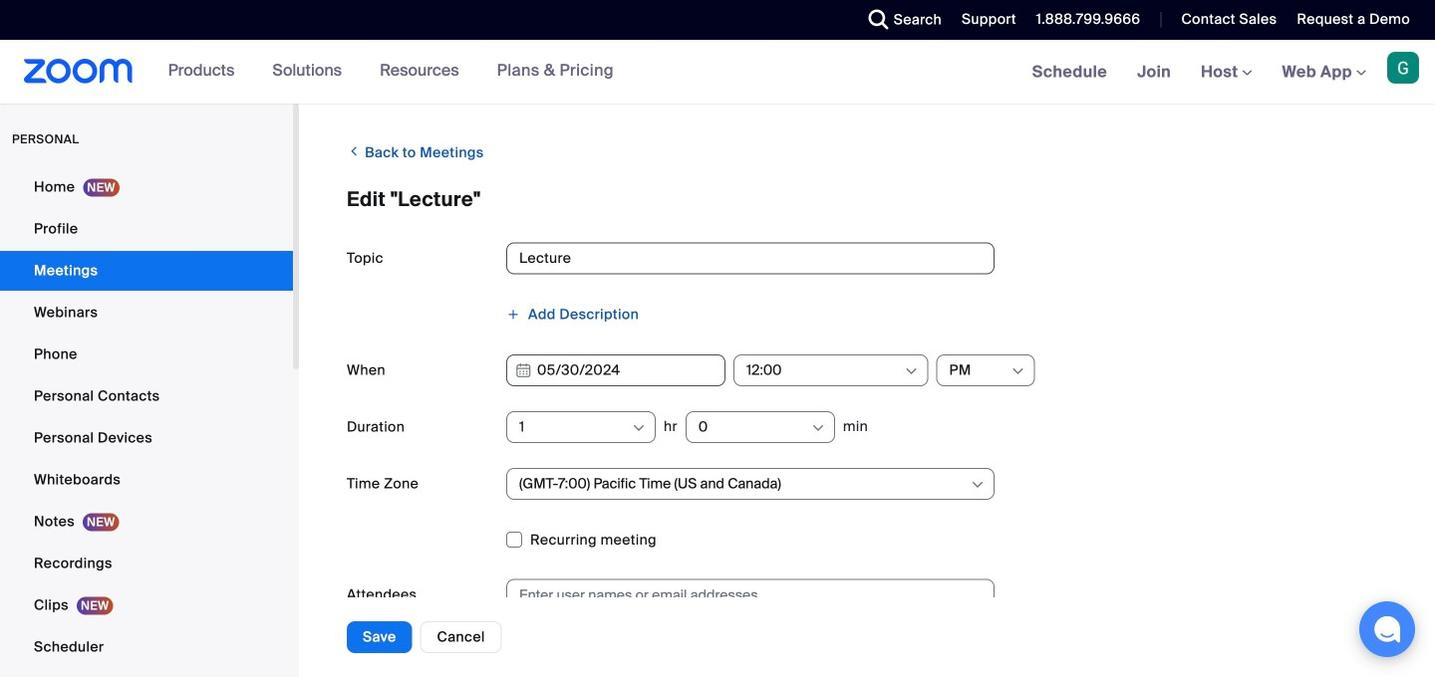 Task type: vqa. For each thing, say whether or not it's contained in the screenshot.
Show options image to the right
yes



Task type: describe. For each thing, give the bounding box(es) containing it.
My Meeting text field
[[506, 243, 995, 275]]

add image
[[506, 308, 520, 322]]

choose date text field
[[506, 355, 726, 387]]

0 horizontal spatial show options image
[[631, 421, 647, 437]]

select time zone text field
[[519, 469, 969, 499]]

meetings navigation
[[1017, 40, 1435, 105]]

Persistent Chat, enter email address,Enter user names or email addresses text field
[[519, 581, 964, 610]]



Task type: locate. For each thing, give the bounding box(es) containing it.
show options image right select start time text field
[[903, 364, 919, 380]]

personal menu menu
[[0, 167, 293, 678]]

zoom logo image
[[24, 59, 133, 84]]

left image
[[347, 142, 361, 161]]

1 horizontal spatial show options image
[[810, 421, 826, 437]]

banner
[[0, 40, 1435, 105]]

product information navigation
[[133, 40, 629, 104]]

open chat image
[[1373, 616, 1401, 644]]

application
[[506, 627, 1387, 649]]

show options image
[[903, 364, 919, 380], [631, 421, 647, 437], [810, 421, 826, 437]]

2 horizontal spatial show options image
[[903, 364, 919, 380]]

show options image down select start time text field
[[810, 421, 826, 437]]

select start time text field
[[746, 356, 902, 386]]

show options image down choose date text field
[[631, 421, 647, 437]]



